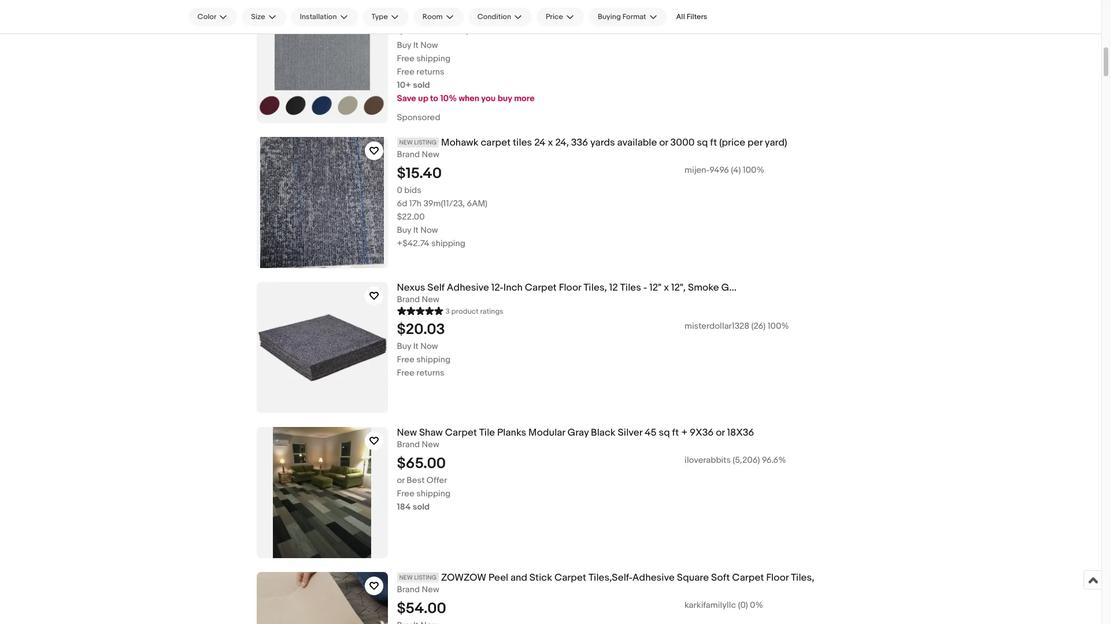 Task type: describe. For each thing, give the bounding box(es) containing it.
brand inside new shaw carpet tile planks modular gray black silver 45 sq ft + 9x36 or 18x36 brand new
[[397, 439, 420, 450]]

$22.00
[[397, 212, 425, 222]]

more
[[514, 93, 535, 104]]

product
[[451, 307, 479, 316]]

all filters
[[676, 12, 707, 21]]

3
[[446, 307, 450, 316]]

it inside $15.40 0 bids 6d 17h 39m (11/23, 6am) $22.00 buy it now +$42.74 shipping
[[413, 225, 419, 236]]

3 product ratings
[[446, 307, 504, 316]]

floor inside nexus self adhesive 12-inch carpet floor tiles, 12 tiles - 12" x 12", smoke g... brand new
[[559, 282, 581, 294]]

now inside $15.40 0 bids 6d 17h 39m (11/23, 6am) $22.00 buy it now +$42.74 shipping
[[420, 225, 438, 236]]

buying
[[598, 12, 621, 21]]

mohawk
[[441, 137, 479, 149]]

18x36
[[727, 427, 754, 439]]

5.0 out of 5 stars. image
[[397, 305, 443, 316]]

now inside $20.03 buy it now free shipping free returns
[[420, 341, 438, 352]]

10%
[[440, 93, 457, 104]]

adhesive inside nexus self adhesive 12-inch carpet floor tiles, 12 tiles - 12" x 12", smoke g... brand new
[[447, 282, 489, 294]]

x inside nexus self adhesive 12-inch carpet floor tiles, 12 tiles - 12" x 12", smoke g... brand new
[[664, 282, 669, 294]]

available
[[617, 137, 657, 149]]

184
[[397, 502, 411, 513]]

96.6%
[[762, 455, 786, 466]]

carpet inside nexus self adhesive 12-inch carpet floor tiles, 12 tiles - 12" x 12", smoke g... brand new
[[525, 282, 557, 294]]

stick
[[530, 572, 552, 584]]

ft inside "new listing mohawk carpet tiles 24 x 24, 336 yards available or 3000 sq ft (price per yard) brand new"
[[710, 137, 717, 149]]

installation button
[[291, 8, 358, 26]]

room
[[423, 12, 443, 21]]

mijen-9496 (4) 100%
[[685, 165, 764, 176]]

format
[[623, 12, 646, 21]]

shipping inside $65.00 or best offer free shipping 184 sold
[[416, 488, 451, 499]]

inch
[[504, 282, 523, 294]]

4 free from the top
[[397, 368, 415, 379]]

(11/23,
[[441, 198, 465, 209]]

installation
[[300, 12, 337, 21]]

new shaw carpet tile planks modular gray black silver 45 sq ft + 9x36 or 18x36 brand new
[[397, 427, 754, 450]]

per
[[748, 137, 763, 149]]

tiles, inside new listing zowzow peel and stick carpet tiles,self-adhesive square soft carpet floor tiles, brand new
[[791, 572, 814, 584]]

save
[[397, 93, 416, 104]]

$15.40
[[397, 165, 442, 183]]

when
[[459, 93, 479, 104]]

up
[[418, 93, 428, 104]]

0%
[[750, 600, 763, 611]]

tiles
[[513, 137, 532, 149]]

-
[[643, 282, 647, 294]]

new inside nexus self adhesive 12-inch carpet floor tiles, 12 tiles - 12" x 12", smoke g... brand new
[[422, 294, 439, 305]]

brand new
[[397, 4, 439, 15]]

misterdollar1328
[[685, 321, 749, 332]]

type
[[371, 12, 388, 21]]

it inside $29.98 to $56.80 buy it now free shipping free returns 10+ sold save up to 10% when you buy more
[[413, 40, 419, 51]]

0
[[397, 185, 402, 196]]

1 brand from the top
[[397, 4, 420, 15]]

12"
[[649, 282, 662, 294]]

gray
[[568, 427, 589, 439]]

12
[[609, 282, 618, 294]]

$65.00
[[397, 455, 446, 473]]

black
[[591, 427, 616, 439]]

karkifamilyllc (0) 0%
[[685, 600, 763, 611]]

square
[[677, 572, 709, 584]]

0 horizontal spatial 100%
[[743, 165, 764, 176]]

(price
[[719, 137, 745, 149]]

bids
[[404, 185, 421, 196]]

sq inside "new listing mohawk carpet tiles 24 x 24, 336 yards available or 3000 sq ft (price per yard) brand new"
[[697, 137, 708, 149]]

zowzow
[[441, 572, 486, 584]]

self
[[428, 282, 445, 294]]

336
[[571, 137, 588, 149]]

buy inside $15.40 0 bids 6d 17h 39m (11/23, 6am) $22.00 buy it now +$42.74 shipping
[[397, 225, 411, 236]]

sq inside new shaw carpet tile planks modular gray black silver 45 sq ft + 9x36 or 18x36 brand new
[[659, 427, 670, 439]]

iloverabbits
[[685, 455, 731, 466]]

type button
[[362, 8, 409, 26]]

6d
[[397, 198, 407, 209]]

new shaw carpet tile planks modular gray black silver 45 sq ft + 9x36 or 18x36 link
[[397, 427, 972, 439]]

now inside $29.98 to $56.80 buy it now free shipping free returns 10+ sold save up to 10% when you buy more
[[420, 40, 438, 51]]

9x36
[[690, 427, 714, 439]]

tile
[[479, 427, 495, 439]]

or inside $65.00 or best offer free shipping 184 sold
[[397, 475, 405, 486]]

brand inside nexus self adhesive 12-inch carpet floor tiles, 12 tiles - 12" x 12", smoke g... brand new
[[397, 294, 420, 305]]

nexus self adhesive 12-inch carpet floor tiles, 12 tiles - 12" x 12", smoke g... image
[[256, 282, 388, 413]]

(6,835)
[[724, 20, 750, 31]]

sold inside $65.00 or best offer free shipping 184 sold
[[413, 502, 430, 513]]

tiles,self-
[[589, 572, 632, 584]]

sponsored
[[397, 112, 440, 123]]

99.6%
[[752, 20, 776, 31]]

nexus self adhesive 12-inch carpet floor tiles, 12 tiles - 12" x 12", smoke g... brand new
[[397, 282, 737, 305]]

$15.40 0 bids 6d 17h 39m (11/23, 6am) $22.00 buy it now +$42.74 shipping
[[397, 165, 487, 249]]

floor inside new listing zowzow peel and stick carpet tiles,self-adhesive square soft carpet floor tiles, brand new
[[766, 572, 789, 584]]

9496
[[710, 165, 729, 176]]

offer
[[427, 475, 447, 486]]

$20.03 buy it now free shipping free returns
[[397, 321, 451, 379]]

$29.98 to $56.80 buy it now free shipping free returns 10+ sold save up to 10% when you buy more
[[397, 20, 535, 104]]

condition button
[[468, 8, 532, 26]]

17h
[[409, 198, 422, 209]]

shaw
[[419, 427, 443, 439]]

buy inside $20.03 buy it now free shipping free returns
[[397, 341, 411, 352]]

best
[[407, 475, 425, 486]]

brand inside new listing zowzow peel and stick carpet tiles,self-adhesive square soft carpet floor tiles, brand new
[[397, 584, 420, 595]]

carpet right the stick on the left bottom of page
[[554, 572, 586, 584]]

1 free from the top
[[397, 53, 415, 64]]

x inside "new listing mohawk carpet tiles 24 x 24, 336 yards available or 3000 sq ft (price per yard) brand new"
[[548, 137, 553, 149]]

39m
[[423, 198, 441, 209]]

ft inside new shaw carpet tile planks modular gray black silver 45 sq ft + 9x36 or 18x36 brand new
[[672, 427, 679, 439]]

+$42.74
[[397, 238, 429, 249]]



Task type: locate. For each thing, give the bounding box(es) containing it.
silver
[[618, 427, 642, 439]]

0 vertical spatial x
[[548, 137, 553, 149]]

1 returns from the top
[[416, 66, 444, 77]]

1 vertical spatial ft
[[672, 427, 679, 439]]

now up +$42.74
[[420, 225, 438, 236]]

floor right soft
[[766, 572, 789, 584]]

price
[[546, 12, 563, 21]]

brand up $29.98
[[397, 4, 420, 15]]

1 horizontal spatial tiles,
[[791, 572, 814, 584]]

carpet right soft
[[732, 572, 764, 584]]

1 vertical spatial returns
[[416, 368, 444, 379]]

now
[[420, 40, 438, 51], [420, 225, 438, 236], [420, 341, 438, 352]]

3 free from the top
[[397, 354, 415, 365]]

listing for $15.40
[[414, 139, 437, 146]]

or left "best"
[[397, 475, 405, 486]]

1 vertical spatial sq
[[659, 427, 670, 439]]

0 vertical spatial ft
[[710, 137, 717, 149]]

planks
[[497, 427, 526, 439]]

listing
[[414, 139, 437, 146], [414, 574, 437, 582]]

1 horizontal spatial 100%
[[768, 321, 789, 332]]

yards
[[590, 137, 615, 149]]

or left 3000
[[659, 137, 668, 149]]

24/36/48pcs self adhesive floor carpet tile peel and stick non-slip diy flooring image
[[256, 0, 388, 123]]

2 buy from the top
[[397, 225, 411, 236]]

1 it from the top
[[413, 40, 419, 51]]

2 now from the top
[[420, 225, 438, 236]]

brand up '$15.40'
[[397, 149, 420, 160]]

0 vertical spatial listing
[[414, 139, 437, 146]]

fine_craft (6,835) 99.6%
[[685, 20, 776, 31]]

nexus self adhesive 12-inch carpet floor tiles, 12 tiles - 12" x 12", smoke g... link
[[397, 282, 972, 294]]

shipping down $29.98
[[416, 53, 451, 64]]

soft
[[711, 572, 730, 584]]

sq right 3000
[[697, 137, 708, 149]]

0 horizontal spatial sq
[[659, 427, 670, 439]]

shipping right +$42.74
[[431, 238, 465, 249]]

1 horizontal spatial to
[[445, 20, 459, 37]]

2 returns from the top
[[416, 368, 444, 379]]

(26)
[[751, 321, 766, 332]]

$29.98
[[397, 20, 442, 37]]

floor
[[559, 282, 581, 294], [766, 572, 789, 584]]

0 vertical spatial returns
[[416, 66, 444, 77]]

5 free from the top
[[397, 488, 415, 499]]

0 vertical spatial sq
[[697, 137, 708, 149]]

returns inside $20.03 buy it now free shipping free returns
[[416, 368, 444, 379]]

yard)
[[765, 137, 787, 149]]

$65.00 or best offer free shipping 184 sold
[[397, 455, 451, 513]]

1 vertical spatial x
[[664, 282, 669, 294]]

2 free from the top
[[397, 66, 415, 77]]

0 vertical spatial it
[[413, 40, 419, 51]]

peel
[[489, 572, 508, 584]]

2 vertical spatial buy
[[397, 341, 411, 352]]

1 horizontal spatial x
[[664, 282, 669, 294]]

nexus
[[397, 282, 425, 294]]

12",
[[671, 282, 686, 294]]

6am)
[[467, 198, 487, 209]]

new listing zowzow peel and stick carpet tiles,self-adhesive square soft carpet floor tiles, brand new
[[397, 572, 814, 595]]

1 vertical spatial tiles,
[[791, 572, 814, 584]]

free inside $65.00 or best offer free shipping 184 sold
[[397, 488, 415, 499]]

buy
[[498, 93, 512, 104]]

color button
[[188, 8, 237, 26]]

shipping inside $29.98 to $56.80 buy it now free shipping free returns 10+ sold save up to 10% when you buy more
[[416, 53, 451, 64]]

and
[[511, 572, 527, 584]]

1 vertical spatial listing
[[414, 574, 437, 582]]

buy down $29.98
[[397, 40, 411, 51]]

g...
[[721, 282, 737, 294]]

karkifamilyllc
[[685, 600, 736, 611]]

room button
[[413, 8, 464, 26]]

1 vertical spatial or
[[716, 427, 725, 439]]

2 vertical spatial now
[[420, 341, 438, 352]]

3 buy from the top
[[397, 341, 411, 352]]

now down $20.03
[[420, 341, 438, 352]]

buy down $20.03
[[397, 341, 411, 352]]

mijen-
[[685, 165, 710, 176]]

0 vertical spatial sold
[[413, 80, 430, 91]]

0 vertical spatial floor
[[559, 282, 581, 294]]

(5,206)
[[733, 455, 760, 466]]

sq right "45"
[[659, 427, 670, 439]]

adhesive up product
[[447, 282, 489, 294]]

listing for $54.00
[[414, 574, 437, 582]]

0 vertical spatial now
[[420, 40, 438, 51]]

or right 9x36
[[716, 427, 725, 439]]

it down $29.98
[[413, 40, 419, 51]]

floor left 12
[[559, 282, 581, 294]]

shipping inside $20.03 buy it now free shipping free returns
[[416, 354, 451, 365]]

to right room
[[445, 20, 459, 37]]

0 horizontal spatial or
[[397, 475, 405, 486]]

1 horizontal spatial floor
[[766, 572, 789, 584]]

carpet
[[481, 137, 511, 149]]

$54.00
[[397, 600, 446, 618]]

3 now from the top
[[420, 341, 438, 352]]

it inside $20.03 buy it now free shipping free returns
[[413, 341, 419, 352]]

0 horizontal spatial adhesive
[[447, 282, 489, 294]]

mohawk carpet tiles 24 x 24, 336 yards available or 3000 sq ft (price per yard) image
[[256, 137, 388, 268]]

you
[[481, 93, 496, 104]]

1 listing from the top
[[414, 139, 437, 146]]

x right the 24
[[548, 137, 553, 149]]

1 vertical spatial buy
[[397, 225, 411, 236]]

iloverabbits (5,206) 96.6%
[[685, 455, 786, 466]]

or inside new shaw carpet tile planks modular gray black silver 45 sq ft + 9x36 or 18x36 brand new
[[716, 427, 725, 439]]

adhesive
[[447, 282, 489, 294], [632, 572, 675, 584]]

carpet left tile
[[445, 427, 477, 439]]

2 it from the top
[[413, 225, 419, 236]]

0 vertical spatial adhesive
[[447, 282, 489, 294]]

it up +$42.74
[[413, 225, 419, 236]]

1 now from the top
[[420, 40, 438, 51]]

3 product ratings link
[[397, 305, 504, 316]]

brand up $65.00
[[397, 439, 420, 450]]

0 vertical spatial tiles,
[[584, 282, 607, 294]]

price button
[[537, 8, 584, 26]]

0 vertical spatial or
[[659, 137, 668, 149]]

1 vertical spatial floor
[[766, 572, 789, 584]]

carpet inside new shaw carpet tile planks modular gray black silver 45 sq ft + 9x36 or 18x36 brand new
[[445, 427, 477, 439]]

0 horizontal spatial floor
[[559, 282, 581, 294]]

1 horizontal spatial or
[[659, 137, 668, 149]]

new shaw carpet tile planks modular gray black silver 45 sq ft + 9x36 or 18x36 image
[[256, 427, 388, 559]]

2 vertical spatial or
[[397, 475, 405, 486]]

1 horizontal spatial adhesive
[[632, 572, 675, 584]]

returns up up
[[416, 66, 444, 77]]

brand inside "new listing mohawk carpet tiles 24 x 24, 336 yards available or 3000 sq ft (price per yard) brand new"
[[397, 149, 420, 160]]

carpet right inch
[[525, 282, 557, 294]]

1 horizontal spatial ft
[[710, 137, 717, 149]]

buying format
[[598, 12, 646, 21]]

shipping inside $15.40 0 bids 6d 17h 39m (11/23, 6am) $22.00 buy it now +$42.74 shipping
[[431, 238, 465, 249]]

free
[[397, 53, 415, 64], [397, 66, 415, 77], [397, 354, 415, 365], [397, 368, 415, 379], [397, 488, 415, 499]]

1 vertical spatial to
[[430, 93, 438, 104]]

0 horizontal spatial ft
[[672, 427, 679, 439]]

all
[[676, 12, 685, 21]]

24,
[[555, 137, 569, 149]]

1 vertical spatial adhesive
[[632, 572, 675, 584]]

2 vertical spatial it
[[413, 341, 419, 352]]

buy inside $29.98 to $56.80 buy it now free shipping free returns 10+ sold save up to 10% when you buy more
[[397, 40, 411, 51]]

returns inside $29.98 to $56.80 buy it now free shipping free returns 10+ sold save up to 10% when you buy more
[[416, 66, 444, 77]]

x right 12"
[[664, 282, 669, 294]]

to right up
[[430, 93, 438, 104]]

2 listing from the top
[[414, 574, 437, 582]]

5 brand from the top
[[397, 584, 420, 595]]

1 horizontal spatial sq
[[697, 137, 708, 149]]

+
[[681, 427, 688, 439]]

returns
[[416, 66, 444, 77], [416, 368, 444, 379]]

buying format button
[[589, 8, 667, 26]]

0 horizontal spatial to
[[430, 93, 438, 104]]

shipping
[[416, 53, 451, 64], [431, 238, 465, 249], [416, 354, 451, 365], [416, 488, 451, 499]]

listing inside new listing zowzow peel and stick carpet tiles,self-adhesive square soft carpet floor tiles, brand new
[[414, 574, 437, 582]]

or inside "new listing mohawk carpet tiles 24 x 24, 336 yards available or 3000 sq ft (price per yard) brand new"
[[659, 137, 668, 149]]

$56.80
[[463, 20, 511, 37]]

ft left +
[[672, 427, 679, 439]]

all filters button
[[672, 8, 712, 26]]

0 vertical spatial buy
[[397, 40, 411, 51]]

x
[[548, 137, 553, 149], [664, 282, 669, 294]]

100% right (4)
[[743, 165, 764, 176]]

4 brand from the top
[[397, 439, 420, 450]]

0 horizontal spatial tiles,
[[584, 282, 607, 294]]

adhesive left square
[[632, 572, 675, 584]]

1 vertical spatial sold
[[413, 502, 430, 513]]

0 vertical spatial 100%
[[743, 165, 764, 176]]

size button
[[242, 8, 286, 26]]

it down $20.03
[[413, 341, 419, 352]]

3 brand from the top
[[397, 294, 420, 305]]

0 vertical spatial to
[[445, 20, 459, 37]]

new listing mohawk carpet tiles 24 x 24, 336 yards available or 3000 sq ft (price per yard) brand new
[[397, 137, 787, 160]]

shipping down offer on the bottom left
[[416, 488, 451, 499]]

(0)
[[738, 600, 748, 611]]

now down $29.98
[[420, 40, 438, 51]]

buy
[[397, 40, 411, 51], [397, 225, 411, 236], [397, 341, 411, 352]]

condition
[[477, 12, 511, 21]]

1 vertical spatial 100%
[[768, 321, 789, 332]]

shipping down $20.03
[[416, 354, 451, 365]]

filters
[[687, 12, 707, 21]]

buy down $22.00
[[397, 225, 411, 236]]

returns down $20.03
[[416, 368, 444, 379]]

2 horizontal spatial or
[[716, 427, 725, 439]]

24
[[534, 137, 546, 149]]

brand up $54.00
[[397, 584, 420, 595]]

45
[[645, 427, 657, 439]]

listing down sponsored
[[414, 139, 437, 146]]

it
[[413, 40, 419, 51], [413, 225, 419, 236], [413, 341, 419, 352]]

sold inside $29.98 to $56.80 buy it now free shipping free returns 10+ sold save up to 10% when you buy more
[[413, 80, 430, 91]]

to
[[445, 20, 459, 37], [430, 93, 438, 104]]

3 it from the top
[[413, 341, 419, 352]]

ft
[[710, 137, 717, 149], [672, 427, 679, 439]]

sold up up
[[413, 80, 430, 91]]

3000
[[670, 137, 695, 149]]

sold
[[413, 80, 430, 91], [413, 502, 430, 513]]

listing up $54.00
[[414, 574, 437, 582]]

(4)
[[731, 165, 741, 176]]

size
[[251, 12, 265, 21]]

2 brand from the top
[[397, 149, 420, 160]]

10+
[[397, 80, 411, 91]]

ft left "(price"
[[710, 137, 717, 149]]

0 horizontal spatial x
[[548, 137, 553, 149]]

listing inside "new listing mohawk carpet tiles 24 x 24, 336 yards available or 3000 sq ft (price per yard) brand new"
[[414, 139, 437, 146]]

1 vertical spatial it
[[413, 225, 419, 236]]

brand down nexus
[[397, 294, 420, 305]]

100% right (26)
[[768, 321, 789, 332]]

sold right 184
[[413, 502, 430, 513]]

$20.03
[[397, 321, 445, 339]]

tiles
[[620, 282, 641, 294]]

1 vertical spatial now
[[420, 225, 438, 236]]

adhesive inside new listing zowzow peel and stick carpet tiles,self-adhesive square soft carpet floor tiles, brand new
[[632, 572, 675, 584]]

tiles, inside nexus self adhesive 12-inch carpet floor tiles, 12 tiles - 12" x 12", smoke g... brand new
[[584, 282, 607, 294]]

1 buy from the top
[[397, 40, 411, 51]]

color
[[197, 12, 216, 21]]

12-
[[491, 282, 504, 294]]



Task type: vqa. For each thing, say whether or not it's contained in the screenshot.
Floor in the Nexus Self Adhesive 12-Inch Carpet Floor Tiles, 12 Tiles - 12" x 12", Smoke G... Brand New
yes



